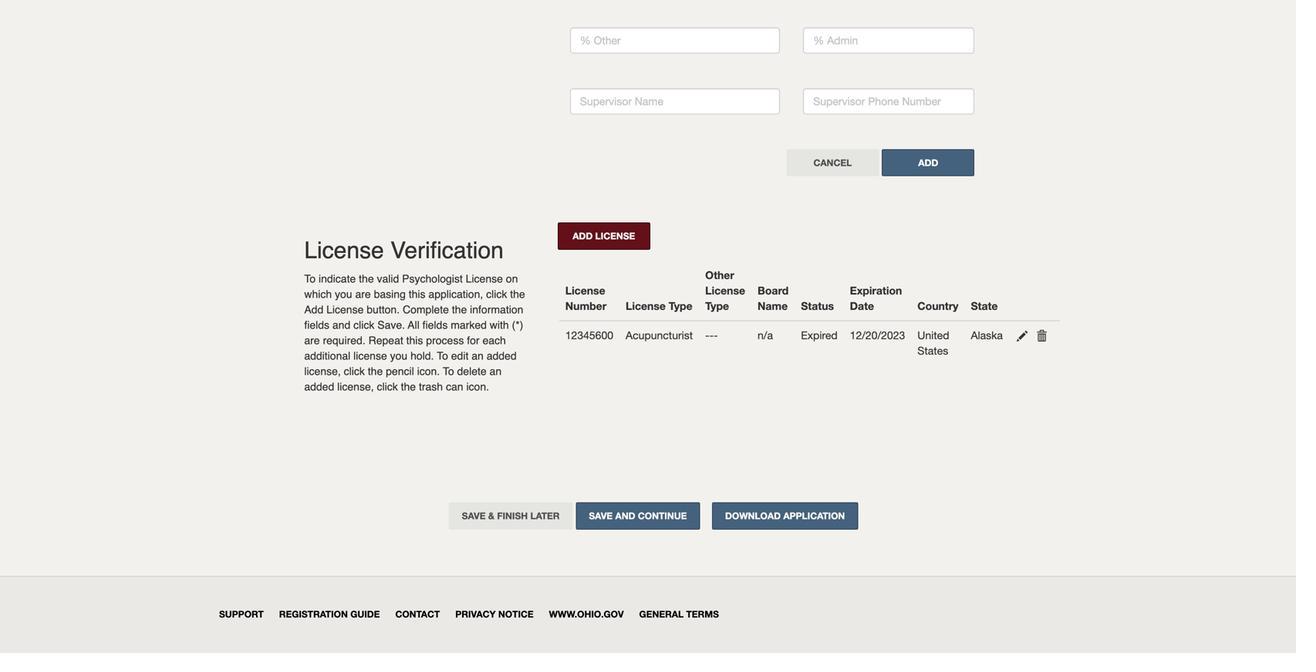 Task type: vqa. For each thing, say whether or not it's contained in the screenshot.
Type within Other License Type
yes



Task type: locate. For each thing, give the bounding box(es) containing it.
1 horizontal spatial number
[[902, 95, 941, 108]]

expiration
[[850, 284, 902, 297]]

other inside other license type
[[706, 269, 735, 282]]

1 vertical spatial other
[[706, 269, 735, 282]]

1 horizontal spatial icon.
[[467, 381, 489, 393]]

1 vertical spatial name
[[758, 300, 788, 312]]

privacy notice link
[[456, 610, 534, 620]]

added
[[487, 350, 517, 362], [304, 381, 334, 393]]

you down 'indicate'
[[335, 288, 352, 301]]

1 horizontal spatial other
[[706, 269, 735, 282]]

license up 12345600
[[566, 284, 606, 297]]

general terms
[[639, 610, 719, 620]]

other up supervisor name in the top of the page
[[594, 34, 621, 47]]

0 horizontal spatial added
[[304, 381, 334, 393]]

license up 'indicate'
[[304, 237, 384, 264]]

license, down license
[[337, 381, 374, 393]]

other
[[594, 34, 621, 47], [706, 269, 735, 282]]

you
[[335, 288, 352, 301], [390, 350, 408, 362]]

an right delete
[[490, 366, 502, 378]]

1 horizontal spatial fields
[[423, 319, 448, 332]]

marked
[[451, 319, 487, 332]]

this
[[409, 288, 426, 301], [406, 335, 423, 347]]

% for % other
[[580, 34, 591, 47]]

are
[[355, 288, 371, 301], [304, 335, 320, 347]]

each
[[483, 335, 506, 347]]

expiration date
[[850, 284, 902, 312]]

0 horizontal spatial fields
[[304, 319, 330, 332]]

an
[[472, 350, 484, 362], [490, 366, 502, 378]]

psychologist
[[402, 273, 463, 285]]

to down process
[[437, 350, 448, 362]]

additional
[[304, 350, 351, 362]]

2 supervisor from the left
[[814, 95, 865, 108]]

are up button.
[[355, 288, 371, 301]]

terms
[[686, 610, 719, 620]]

license, down additional
[[304, 366, 341, 378]]

complete
[[403, 304, 449, 316]]

0 vertical spatial other
[[594, 34, 621, 47]]

1 horizontal spatial an
[[490, 366, 502, 378]]

supervisor for supervisor phone number
[[814, 95, 865, 108]]

to indicate the valid psychologist license on which you are basing this application, click the add license button. complete the information fields and click save. all fields marked with (*) are required. repeat this process for each additional license you hold. to edit an added license, click the pencil icon. to delete an added license, click the trash can icon.
[[304, 273, 525, 393]]

admin
[[827, 34, 858, 47]]

added down additional
[[304, 381, 334, 393]]

supervisor down % other
[[580, 95, 632, 108]]

registration guide link
[[279, 610, 380, 620]]

0 horizontal spatial number
[[566, 300, 607, 312]]

% Admin text field
[[804, 27, 975, 54]]

download  application link
[[712, 503, 858, 530]]

icon.
[[417, 366, 440, 378], [467, 381, 489, 393]]

information
[[470, 304, 524, 316]]

verification
[[391, 237, 504, 264]]

expired
[[801, 329, 838, 342]]

1 vertical spatial license,
[[337, 381, 374, 393]]

1 horizontal spatial %
[[814, 34, 824, 47]]

edit
[[451, 350, 469, 362]]

1 vertical spatial you
[[390, 350, 408, 362]]

% admin
[[814, 34, 858, 47]]

save.
[[378, 319, 405, 332]]

2 fields from the left
[[423, 319, 448, 332]]

2 - from the left
[[710, 329, 714, 342]]

icon. up "trash"
[[417, 366, 440, 378]]

2 type from the left
[[706, 300, 729, 312]]

name down board
[[758, 300, 788, 312]]

1 horizontal spatial type
[[706, 300, 729, 312]]

the down on
[[510, 288, 525, 301]]

click down license
[[344, 366, 365, 378]]

0 horizontal spatial name
[[635, 95, 664, 108]]

1 vertical spatial added
[[304, 381, 334, 393]]

% other
[[580, 34, 621, 47]]

pencil image
[[1017, 331, 1040, 342]]

this up complete
[[409, 288, 426, 301]]

n/a
[[758, 329, 773, 342]]

0 horizontal spatial supervisor
[[580, 95, 632, 108]]

2 vertical spatial to
[[443, 366, 454, 378]]

name
[[635, 95, 664, 108], [758, 300, 788, 312]]

% up supervisor name in the top of the page
[[580, 34, 591, 47]]

None button
[[787, 149, 879, 176], [882, 149, 975, 176], [558, 223, 650, 250], [449, 503, 573, 530], [576, 503, 700, 530], [787, 149, 879, 176], [882, 149, 975, 176], [558, 223, 650, 250], [449, 503, 573, 530], [576, 503, 700, 530]]

required.
[[323, 335, 366, 347]]

1 vertical spatial number
[[566, 300, 607, 312]]

click up information
[[486, 288, 507, 301]]

1 % from the left
[[580, 34, 591, 47]]

1 horizontal spatial you
[[390, 350, 408, 362]]

license,
[[304, 366, 341, 378], [337, 381, 374, 393]]

0 horizontal spatial type
[[669, 300, 693, 312]]

number up 12345600
[[566, 300, 607, 312]]

number
[[902, 95, 941, 108], [566, 300, 607, 312]]

you up pencil
[[390, 350, 408, 362]]

an down for
[[472, 350, 484, 362]]

fields down add
[[304, 319, 330, 332]]

license
[[304, 237, 384, 264], [466, 273, 503, 285], [566, 284, 606, 297], [706, 284, 746, 297], [626, 300, 666, 312], [327, 304, 364, 316]]

number right phone
[[902, 95, 941, 108]]

hold.
[[411, 350, 434, 362]]

0 vertical spatial icon.
[[417, 366, 440, 378]]

0 horizontal spatial you
[[335, 288, 352, 301]]

2 % from the left
[[814, 34, 824, 47]]

name down % other text field
[[635, 95, 664, 108]]

all
[[408, 319, 420, 332]]

name inside board name
[[758, 300, 788, 312]]

on
[[506, 273, 518, 285]]

1 vertical spatial an
[[490, 366, 502, 378]]

type up --- in the bottom of the page
[[706, 300, 729, 312]]

indicate
[[319, 273, 356, 285]]

are up additional
[[304, 335, 320, 347]]

icon. down delete
[[467, 381, 489, 393]]

license up acupuncturist
[[626, 300, 666, 312]]

basing
[[374, 288, 406, 301]]

0 vertical spatial an
[[472, 350, 484, 362]]

the
[[359, 273, 374, 285], [510, 288, 525, 301], [452, 304, 467, 316], [368, 366, 383, 378], [401, 381, 416, 393]]

type up acupuncturist
[[669, 300, 693, 312]]

type
[[669, 300, 693, 312], [706, 300, 729, 312]]

supervisor
[[580, 95, 632, 108], [814, 95, 865, 108]]

Supervisor Phone Number text field
[[804, 88, 975, 115]]

www.ohio.gov link
[[549, 610, 624, 620]]

1 vertical spatial icon.
[[467, 381, 489, 393]]

Supervisor Name text field
[[570, 88, 780, 115]]

license left on
[[466, 273, 503, 285]]

0 vertical spatial are
[[355, 288, 371, 301]]

1 horizontal spatial name
[[758, 300, 788, 312]]

this down all
[[406, 335, 423, 347]]

license inside license number
[[566, 284, 606, 297]]

application
[[784, 511, 845, 522]]

other up --- in the bottom of the page
[[706, 269, 735, 282]]

to up can
[[443, 366, 454, 378]]

fields down complete
[[423, 319, 448, 332]]

0 horizontal spatial are
[[304, 335, 320, 347]]

for
[[467, 335, 480, 347]]

click
[[486, 288, 507, 301], [354, 319, 375, 332], [344, 366, 365, 378], [377, 381, 398, 393]]

acupuncturist
[[626, 329, 693, 342]]

supervisor left phone
[[814, 95, 865, 108]]

1 horizontal spatial supervisor
[[814, 95, 865, 108]]

to up which
[[304, 273, 316, 285]]

to
[[304, 273, 316, 285], [437, 350, 448, 362], [443, 366, 454, 378]]

-
[[706, 329, 710, 342], [710, 329, 714, 342], [714, 329, 718, 342]]

privacy
[[456, 610, 496, 620]]

0 horizontal spatial %
[[580, 34, 591, 47]]

1 vertical spatial are
[[304, 335, 320, 347]]

status
[[801, 300, 834, 312]]

and
[[333, 319, 351, 332]]

support
[[219, 610, 264, 620]]

1 vertical spatial to
[[437, 350, 448, 362]]

1 supervisor from the left
[[580, 95, 632, 108]]

1 horizontal spatial added
[[487, 350, 517, 362]]

added down each
[[487, 350, 517, 362]]

0 horizontal spatial other
[[594, 34, 621, 47]]

download  application
[[725, 511, 845, 522]]

0 horizontal spatial an
[[472, 350, 484, 362]]

---
[[706, 329, 718, 342]]

click down pencil
[[377, 381, 398, 393]]

0 vertical spatial name
[[635, 95, 664, 108]]

%
[[580, 34, 591, 47], [814, 34, 824, 47]]

% left admin
[[814, 34, 824, 47]]

type inside other license type
[[706, 300, 729, 312]]

valid
[[377, 273, 399, 285]]



Task type: describe. For each thing, give the bounding box(es) containing it.
1 type from the left
[[669, 300, 693, 312]]

download
[[725, 511, 781, 522]]

(*)
[[512, 319, 524, 332]]

license type
[[626, 300, 693, 312]]

license up --- in the bottom of the page
[[706, 284, 746, 297]]

general
[[639, 610, 684, 620]]

the down license
[[368, 366, 383, 378]]

the down pencil
[[401, 381, 416, 393]]

button.
[[367, 304, 400, 316]]

which
[[304, 288, 332, 301]]

12/20/2023
[[850, 329, 906, 342]]

can
[[446, 381, 464, 393]]

license number
[[566, 284, 607, 312]]

add
[[304, 304, 324, 316]]

process
[[426, 335, 464, 347]]

united states
[[918, 329, 950, 357]]

% Other text field
[[570, 27, 780, 54]]

delete
[[457, 366, 487, 378]]

0 vertical spatial number
[[902, 95, 941, 108]]

the down application,
[[452, 304, 467, 316]]

trash
[[419, 381, 443, 393]]

the left valid
[[359, 273, 374, 285]]

notice
[[499, 610, 534, 620]]

country
[[918, 300, 959, 312]]

support link
[[219, 610, 264, 620]]

0 vertical spatial this
[[409, 288, 426, 301]]

guide
[[351, 610, 380, 620]]

www.ohio.gov
[[549, 610, 624, 620]]

state
[[971, 300, 998, 312]]

privacy notice
[[456, 610, 534, 620]]

0 vertical spatial to
[[304, 273, 316, 285]]

phone
[[868, 95, 899, 108]]

license
[[354, 350, 387, 362]]

1 - from the left
[[706, 329, 710, 342]]

1 horizontal spatial are
[[355, 288, 371, 301]]

alaska
[[971, 329, 1003, 342]]

board name
[[758, 284, 789, 312]]

pencil
[[386, 366, 414, 378]]

registration
[[279, 610, 348, 620]]

states
[[918, 344, 949, 357]]

1 vertical spatial this
[[406, 335, 423, 347]]

12345600
[[566, 329, 614, 342]]

united
[[918, 329, 950, 342]]

license verification
[[304, 237, 504, 264]]

0 vertical spatial added
[[487, 350, 517, 362]]

supervisor phone number
[[814, 95, 941, 108]]

other license type
[[706, 269, 746, 312]]

repeat
[[369, 335, 403, 347]]

trash image
[[1036, 331, 1060, 342]]

click right and on the left of the page
[[354, 319, 375, 332]]

registration guide
[[279, 610, 380, 620]]

1 fields from the left
[[304, 319, 330, 332]]

license up and on the left of the page
[[327, 304, 364, 316]]

with
[[490, 319, 509, 332]]

0 horizontal spatial icon.
[[417, 366, 440, 378]]

3 - from the left
[[714, 329, 718, 342]]

supervisor for supervisor name
[[580, 95, 632, 108]]

name for board name
[[758, 300, 788, 312]]

application,
[[429, 288, 483, 301]]

board
[[758, 284, 789, 297]]

name for supervisor name
[[635, 95, 664, 108]]

contact
[[396, 610, 440, 620]]

0 vertical spatial you
[[335, 288, 352, 301]]

date
[[850, 300, 874, 312]]

contact link
[[396, 610, 440, 620]]

supervisor name
[[580, 95, 664, 108]]

general terms link
[[639, 610, 719, 620]]

% for % admin
[[814, 34, 824, 47]]

0 vertical spatial license,
[[304, 366, 341, 378]]



